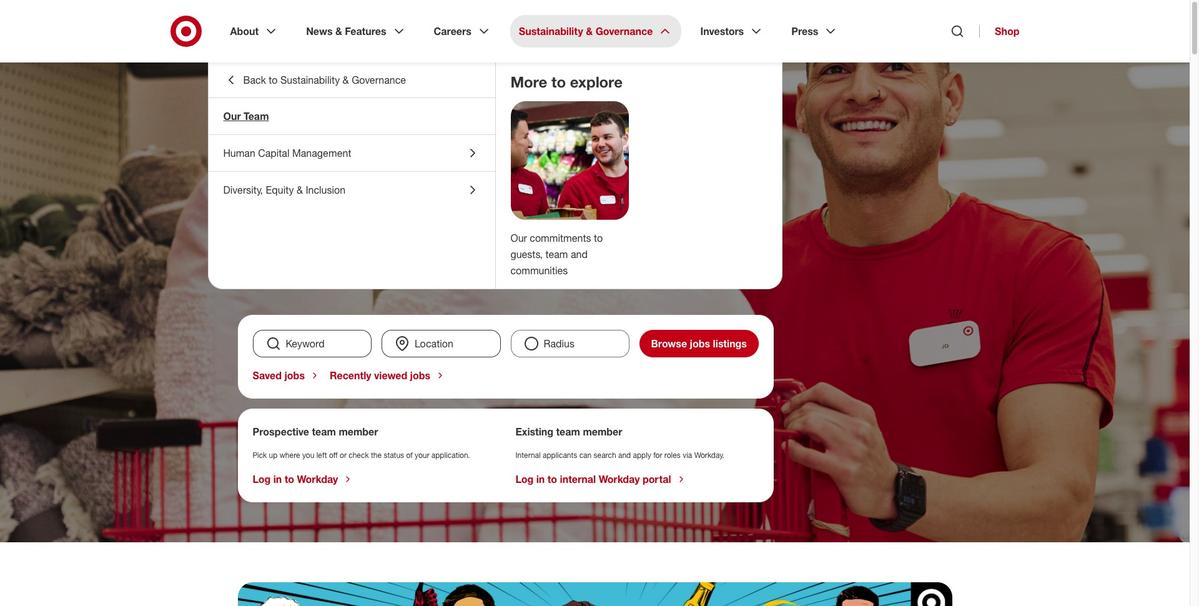 Task type: describe. For each thing, give the bounding box(es) containing it.
careers for careers work somewhere you love.
[[238, 102, 294, 121]]

for
[[654, 450, 663, 460]]

pick
[[253, 450, 267, 460]]

browse jobs listings button
[[640, 330, 759, 357]]

diversity,
[[223, 184, 263, 196]]

you for work
[[238, 178, 323, 239]]

member for existing team member
[[583, 425, 623, 438]]

& inside "button"
[[343, 74, 349, 86]]

viewed
[[374, 369, 407, 382]]

sustainability inside "button"
[[280, 74, 340, 86]]

prospective
[[253, 425, 309, 438]]

diversity, equity & inclusion link
[[208, 172, 495, 208]]

member for prospective team member
[[339, 425, 378, 438]]

& right news
[[335, 25, 342, 37]]

shop link
[[980, 25, 1020, 37]]

of
[[406, 450, 413, 460]]

explore
[[570, 72, 623, 91]]

workday.
[[694, 450, 725, 460]]

guests,
[[511, 248, 543, 260]]

Browse jobs listings search field
[[248, 330, 764, 357]]

1 horizontal spatial jobs
[[410, 369, 431, 382]]

job search group
[[248, 330, 764, 357]]

management
[[292, 147, 351, 159]]

sustainability & governance link
[[510, 15, 682, 47]]

apply
[[633, 450, 652, 460]]

or
[[340, 450, 347, 460]]

can
[[580, 450, 592, 460]]

in for workday
[[273, 473, 282, 485]]

jobs for saved
[[285, 369, 305, 382]]

the
[[371, 450, 382, 460]]

log in to workday link
[[253, 473, 353, 485]]

roles
[[665, 450, 681, 460]]

features
[[345, 25, 386, 37]]

news
[[306, 25, 333, 37]]

more
[[511, 72, 548, 91]]

your
[[415, 450, 429, 460]]

log in to internal workday portal
[[516, 473, 671, 485]]

check
[[349, 450, 369, 460]]

browse jobs listings
[[651, 337, 747, 350]]

off
[[329, 450, 338, 460]]

to inside "button"
[[269, 74, 278, 86]]

saved
[[253, 369, 282, 382]]

back
[[243, 74, 266, 86]]

governance inside the sustainability & governance link
[[596, 25, 653, 37]]

human capital management
[[223, 147, 351, 159]]

equity
[[266, 184, 294, 196]]

1 horizontal spatial sustainability
[[519, 25, 583, 37]]

via
[[683, 450, 692, 460]]

our for our commitments to guests, team and communities
[[511, 232, 527, 244]]

diversity, equity & inclusion
[[223, 184, 346, 196]]

team inside our commitments to guests, team and communities
[[546, 248, 568, 260]]

team for existing team member
[[556, 425, 580, 438]]

up
[[269, 450, 278, 460]]

where
[[280, 450, 300, 460]]

site navigation element
[[0, 0, 1200, 606]]

& right equity
[[297, 184, 303, 196]]

about
[[230, 25, 259, 37]]

internal
[[560, 473, 596, 485]]

& up explore
[[586, 25, 593, 37]]

shop
[[995, 25, 1020, 37]]

saved jobs
[[253, 369, 305, 382]]

work
[[238, 123, 360, 184]]

careers work somewhere you love.
[[238, 102, 651, 239]]

browse
[[651, 337, 687, 350]]

you for up
[[302, 450, 314, 460]]

our team
[[223, 110, 269, 122]]

to for workday
[[285, 473, 294, 485]]



Task type: vqa. For each thing, say whether or not it's contained in the screenshot.
top Apple
no



Task type: locate. For each thing, give the bounding box(es) containing it.
2 horizontal spatial jobs
[[690, 337, 710, 350]]

listings
[[713, 337, 747, 350]]

application.
[[432, 450, 470, 460]]

search
[[594, 450, 616, 460]]

0 horizontal spatial careers
[[238, 102, 294, 121]]

1 horizontal spatial log
[[516, 473, 534, 485]]

recently
[[330, 369, 371, 382]]

1 vertical spatial governance
[[352, 74, 406, 86]]

0 horizontal spatial sustainability
[[280, 74, 340, 86]]

team up left on the bottom left of the page
[[312, 425, 336, 438]]

jobs right viewed at the bottom of page
[[410, 369, 431, 382]]

governance up our team link
[[352, 74, 406, 86]]

and left apply
[[618, 450, 631, 460]]

to inside our commitments to guests, team and communities
[[594, 232, 603, 244]]

2 in from the left
[[536, 473, 545, 485]]

governance up explore
[[596, 25, 653, 37]]

sustainability up more to explore
[[519, 25, 583, 37]]

log in to internal workday portal link
[[516, 473, 686, 485]]

2 workday from the left
[[599, 473, 640, 485]]

sustainability
[[519, 25, 583, 37], [280, 74, 340, 86]]

log
[[253, 473, 271, 485], [516, 473, 534, 485]]

0 vertical spatial you
[[238, 178, 323, 239]]

member up check
[[339, 425, 378, 438]]

governance inside the back to sustainability & governance "button"
[[352, 74, 406, 86]]

team
[[546, 248, 568, 260], [312, 425, 336, 438], [556, 425, 580, 438]]

investors link
[[692, 15, 773, 47]]

sustainability & governance
[[519, 25, 653, 37]]

to down where
[[285, 473, 294, 485]]

0 horizontal spatial member
[[339, 425, 378, 438]]

1 in from the left
[[273, 473, 282, 485]]

somewhere
[[374, 123, 651, 184]]

pick up where you left off or check the status of your application.
[[253, 450, 470, 460]]

in
[[273, 473, 282, 485], [536, 473, 545, 485]]

careers
[[434, 25, 472, 37], [238, 102, 294, 121]]

press
[[792, 25, 819, 37]]

applicants
[[543, 450, 577, 460]]

two target team members smiling in the grocery department image
[[511, 101, 629, 220]]

0 vertical spatial and
[[571, 248, 588, 260]]

to right more
[[552, 72, 566, 91]]

and inside our commitments to guests, team and communities
[[571, 248, 588, 260]]

you left left on the bottom left of the page
[[302, 450, 314, 460]]

jobs
[[690, 337, 710, 350], [285, 369, 305, 382], [410, 369, 431, 382]]

to for guests,
[[594, 232, 603, 244]]

2 member from the left
[[583, 425, 623, 438]]

0 vertical spatial sustainability
[[519, 25, 583, 37]]

news & features link
[[297, 15, 415, 47]]

capital
[[258, 147, 290, 159]]

member
[[339, 425, 378, 438], [583, 425, 623, 438]]

1 horizontal spatial careers
[[434, 25, 472, 37]]

to down applicants
[[548, 473, 557, 485]]

1 horizontal spatial workday
[[599, 473, 640, 485]]

careers for careers
[[434, 25, 472, 37]]

log for log in to internal workday portal
[[516, 473, 534, 485]]

saved jobs link
[[253, 369, 320, 382]]

jobs left listings
[[690, 337, 710, 350]]

0 horizontal spatial in
[[273, 473, 282, 485]]

recently viewed jobs
[[330, 369, 431, 382]]

jobs inside button
[[690, 337, 710, 350]]

investors
[[701, 25, 744, 37]]

1 horizontal spatial in
[[536, 473, 545, 485]]

and down commitments
[[571, 248, 588, 260]]

inclusion
[[306, 184, 346, 196]]

0 horizontal spatial workday
[[297, 473, 338, 485]]

log in to workday
[[253, 473, 338, 485]]

commitments
[[530, 232, 591, 244]]

to right commitments
[[594, 232, 603, 244]]

careers link
[[425, 15, 500, 47]]

1 vertical spatial sustainability
[[280, 74, 340, 86]]

team for prospective team member
[[312, 425, 336, 438]]

left
[[317, 450, 327, 460]]

governance
[[596, 25, 653, 37], [352, 74, 406, 86]]

careers inside site navigation element
[[434, 25, 472, 37]]

careers inside the careers work somewhere you love.
[[238, 102, 294, 121]]

our up 'guests,'
[[511, 232, 527, 244]]

1 vertical spatial careers
[[238, 102, 294, 121]]

internal applicants can search and apply for roles via workday.
[[516, 450, 725, 460]]

2 log from the left
[[516, 473, 534, 485]]

1 vertical spatial and
[[618, 450, 631, 460]]

in for internal
[[536, 473, 545, 485]]

jobs right 'saved'
[[285, 369, 305, 382]]

about link
[[221, 15, 287, 47]]

0 vertical spatial our
[[223, 110, 241, 122]]

our left team
[[223, 110, 241, 122]]

0 horizontal spatial jobs
[[285, 369, 305, 382]]

more to explore
[[511, 72, 623, 91]]

back to sustainability & governance
[[243, 74, 406, 86]]

1 log from the left
[[253, 473, 271, 485]]

None text field
[[382, 330, 501, 357]]

0 vertical spatial governance
[[596, 25, 653, 37]]

you inside the careers work somewhere you love.
[[238, 178, 323, 239]]

love.
[[337, 178, 445, 239]]

our team link
[[208, 98, 495, 134]]

log down pick
[[253, 473, 271, 485]]

0 horizontal spatial log
[[253, 473, 271, 485]]

you down capital
[[238, 178, 323, 239]]

internal
[[516, 450, 541, 460]]

our for our team
[[223, 110, 241, 122]]

workday
[[297, 473, 338, 485], [599, 473, 640, 485]]

existing team member
[[516, 425, 623, 438]]

to
[[552, 72, 566, 91], [269, 74, 278, 86], [594, 232, 603, 244], [285, 473, 294, 485], [548, 473, 557, 485]]

0 horizontal spatial and
[[571, 248, 588, 260]]

sustainability down news
[[280, 74, 340, 86]]

1 workday from the left
[[297, 473, 338, 485]]

1 vertical spatial our
[[511, 232, 527, 244]]

team
[[244, 110, 269, 122]]

team down commitments
[[546, 248, 568, 260]]

human
[[223, 147, 255, 159]]

our commitments to guests, team and communities
[[511, 232, 603, 277]]

&
[[335, 25, 342, 37], [586, 25, 593, 37], [343, 74, 349, 86], [297, 184, 303, 196]]

workday down left on the bottom left of the page
[[297, 473, 338, 485]]

you
[[238, 178, 323, 239], [302, 450, 314, 460]]

status
[[384, 450, 404, 460]]

1 horizontal spatial member
[[583, 425, 623, 438]]

log for log in to workday
[[253, 473, 271, 485]]

news & features
[[306, 25, 386, 37]]

our commitments to guests, team and communities link
[[511, 232, 603, 277]]

0 horizontal spatial governance
[[352, 74, 406, 86]]

member up search
[[583, 425, 623, 438]]

existing
[[516, 425, 554, 438]]

& up our team link
[[343, 74, 349, 86]]

1 member from the left
[[339, 425, 378, 438]]

to for internal
[[548, 473, 557, 485]]

our inside our commitments to guests, team and communities
[[511, 232, 527, 244]]

and
[[571, 248, 588, 260], [618, 450, 631, 460]]

log down internal
[[516, 473, 534, 485]]

to right back
[[269, 74, 278, 86]]

1 vertical spatial you
[[302, 450, 314, 460]]

1 horizontal spatial our
[[511, 232, 527, 244]]

None text field
[[253, 330, 372, 357]]

0 vertical spatial careers
[[434, 25, 472, 37]]

1 horizontal spatial governance
[[596, 25, 653, 37]]

back to sustainability & governance button
[[208, 62, 495, 97]]

in down up
[[273, 473, 282, 485]]

in down internal
[[536, 473, 545, 485]]

1 horizontal spatial and
[[618, 450, 631, 460]]

our
[[223, 110, 241, 122], [511, 232, 527, 244]]

team up applicants
[[556, 425, 580, 438]]

portal
[[643, 473, 671, 485]]

0 horizontal spatial our
[[223, 110, 241, 122]]

workday down internal applicants can search and apply for roles via workday.
[[599, 473, 640, 485]]

recently viewed jobs link
[[330, 369, 446, 382]]

communities
[[511, 264, 568, 277]]

human capital management link
[[208, 135, 495, 171]]

jobs for browse
[[690, 337, 710, 350]]

prospective team member
[[253, 425, 378, 438]]

press link
[[783, 15, 847, 47]]



